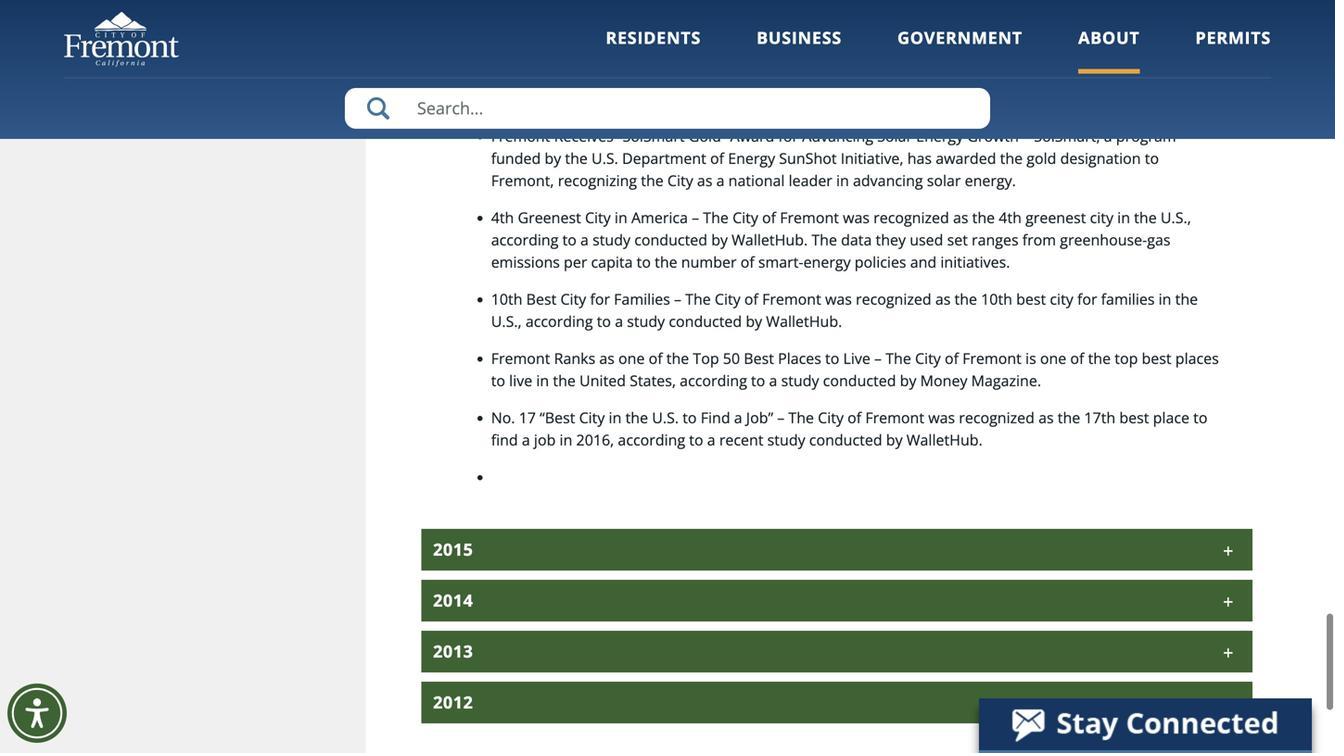 Task type: locate. For each thing, give the bounding box(es) containing it.
by inside fremont ranks as one of the top 50 best places to live – the city of fremont is one of the top best places to live in the united states, according to a study conducted by money magazine.
[[900, 371, 917, 391]]

1 horizontal spatial places
[[1176, 349, 1219, 368]]

ranks inside fremont ranks as one of the top 100 best places to live – the city of fremont is one of the top best places to live, according to a study conducted by livability.com.
[[554, 67, 596, 87]]

a inside 4th greenest city in america – the city of fremont was recognized as the 4th greenest city in the u.s., according to a study conducted by wallethub. the data they used set ranges from greenhouse-gas emissions per capita to the number of smart-energy policies and initiatives.
[[581, 230, 589, 250]]

top for 50
[[693, 349, 719, 368]]

only
[[909, 7, 938, 27]]

a up per at left
[[581, 230, 589, 250]]

0 vertical spatial energy
[[916, 126, 964, 146]]

wallethub. up smart-
[[732, 230, 808, 250]]

greenhouse-
[[1060, 230, 1147, 250]]

energy up has
[[916, 126, 964, 146]]

as left 17th
[[1039, 408, 1054, 428]]

ranks up live,
[[554, 67, 596, 87]]

ranks for according
[[554, 67, 596, 87]]

according inside no. 17 "best city in the u.s. to find a job" – the city of fremont was recognized as the 17th best place to find a job in 2016, according to a recent study conducted by wallethub.
[[618, 430, 685, 450]]

to left find
[[683, 408, 697, 428]]

0 vertical spatial places
[[787, 67, 830, 87]]

to inside fremont receives "solsmart gold" award for advancing solar energy growth – solsmart, a program funded by the u.s. department of energy sunshot initiative, has awarded the gold designation to fremont, recognizing the city as a national leader in advancing solar energy.
[[1145, 148, 1159, 168]]

4th down fremont,
[[491, 208, 514, 228]]

0 vertical spatial top
[[1166, 7, 1189, 27]]

0 horizontal spatial u.s.
[[592, 148, 618, 168]]

2 vertical spatial wallethub.
[[907, 430, 983, 450]]

0 horizontal spatial 4th
[[491, 208, 514, 228]]

2 4th from the left
[[999, 208, 1022, 228]]

permits link
[[1196, 26, 1271, 74]]

data
[[841, 230, 872, 250]]

a
[[677, 30, 685, 49], [677, 89, 685, 109], [1104, 126, 1112, 146], [716, 170, 725, 190], [581, 230, 589, 250], [615, 311, 623, 331], [769, 371, 777, 391], [734, 408, 742, 428], [522, 430, 530, 450], [707, 430, 716, 450]]

was inside 10th best city for families – the city of fremont was recognized as the 10th best city for families in the u.s., according to a study conducted by wallethub.
[[825, 289, 852, 309]]

0 vertical spatial wallethub.
[[732, 230, 808, 250]]

ranges
[[972, 230, 1019, 250]]

was inside 4th greenest city in america – the city of fremont was recognized as the 4th greenest city in the u.s., according to a study conducted by wallethub. the data they used set ranges from greenhouse-gas emissions per capita to the number of smart-energy policies and initiatives.
[[843, 208, 870, 228]]

0 vertical spatial city
[[1007, 7, 1030, 27]]

to up "united"
[[597, 311, 611, 331]]

fremont up the funded
[[491, 126, 550, 146]]

u.s., inside 10th best city for families – the city of fremont was recognized as the 10th best city for families in the u.s., according to a study conducted by wallethub.
[[491, 311, 522, 331]]

2 vertical spatial was
[[928, 408, 955, 428]]

study down the families
[[627, 311, 665, 331]]

1 vertical spatial u.s.,
[[491, 311, 522, 331]]

1 vertical spatial wallethub.
[[766, 311, 842, 331]]

of left smart-
[[741, 252, 755, 272]]

1 vertical spatial is
[[1034, 67, 1045, 87]]

1 vertical spatial top
[[693, 349, 719, 368]]

0 vertical spatial top
[[693, 67, 719, 87]]

0 vertical spatial u.s.
[[592, 148, 618, 168]]

best inside 10th best city for families – the city of fremont was recognized as the 10th best city for families in the u.s., according to a study conducted by wallethub.
[[1016, 289, 1046, 309]]

u.s. inside fremont receives "solsmart gold" award for advancing solar energy growth – solsmart, a program funded by the u.s. department of energy sunshot initiative, has awarded the gold designation to fremont, recognizing the city as a national leader in advancing solar energy.
[[592, 148, 618, 168]]

to left rank
[[1034, 7, 1049, 27]]

about
[[1078, 26, 1140, 49]]

top for fremont ranks as one of the top 50 best places to live – the city of fremont is one of the top best places to live in the united states, according to a study conducted by money magazine.
[[1115, 349, 1138, 368]]

according
[[588, 89, 655, 109], [491, 230, 559, 250], [526, 311, 593, 331], [680, 371, 747, 391], [618, 430, 685, 450]]

the down the number
[[685, 289, 711, 309]]

100
[[723, 67, 749, 87]]

top down about at top
[[1123, 67, 1147, 87]]

wallethub.
[[732, 230, 808, 250], [766, 311, 842, 331], [907, 430, 983, 450]]

by down fremont ranks as one of the top 50 best places to live – the city of fremont is one of the top best places to live in the united states, according to a study conducted by money magazine.
[[886, 430, 903, 450]]

of down 'gold"'
[[710, 148, 724, 168]]

best inside 10th best city for families – the city of fremont was recognized as the 10th best city for families in the u.s., according to a study conducted by wallethub.
[[526, 289, 557, 309]]

live inside fremont ranks as one of the top 50 best places to live – the city of fremont is one of the top best places to live in the united states, according to a study conducted by money magazine.
[[843, 349, 871, 368]]

study down job"
[[768, 430, 806, 450]]

0 horizontal spatial city
[[1007, 7, 1030, 27]]

and
[[910, 252, 937, 272]]

2 ranks from the top
[[554, 349, 596, 368]]

energy
[[916, 126, 964, 146], [728, 148, 775, 168]]

for inside fremont receives "solsmart gold" award for advancing solar energy growth – solsmart, a program funded by the u.s. department of energy sunshot initiative, has awarded the gold designation to fremont, recognizing the city as a national leader in advancing solar energy.
[[778, 126, 798, 146]]

funded
[[491, 148, 541, 168]]

according inside fremont ranks as one of the top 100 best places to live – the city of fremont is one of the top best places to live, according to a study conducted by livability.com.
[[588, 89, 655, 109]]

live for livability.com.
[[852, 67, 879, 87]]

according down per at left
[[526, 311, 593, 331]]

gold"
[[689, 126, 727, 146]]

energy
[[804, 252, 851, 272]]

program
[[1116, 126, 1176, 146]]

live inside fremont ranks as one of the top 100 best places to live – the city of fremont is one of the top best places to live, according to a study conducted by livability.com.
[[852, 67, 879, 87]]

17
[[519, 408, 536, 428]]

– up gold
[[1023, 126, 1030, 146]]

ranks up "united"
[[554, 349, 596, 368]]

as up set
[[953, 208, 969, 228]]

recognized inside 4th greenest city in america – the city of fremont was recognized as the 4th greenest city in the u.s., according to a study conducted by wallethub. the data they used set ranges from greenhouse-gas emissions per capita to the number of smart-energy policies and initiatives.
[[874, 208, 949, 228]]

city down government
[[924, 67, 950, 87]]

best right 9th
[[518, 7, 548, 27]]

conducted down america
[[634, 230, 708, 250]]

of down smart-
[[745, 289, 758, 309]]

is up magazine.
[[1026, 349, 1036, 368]]

places inside fremont ranks as one of the top 100 best places to live – the city of fremont is one of the top best places to live, according to a study conducted by livability.com.
[[787, 67, 830, 87]]

places down business on the right of page
[[787, 67, 830, 87]]

fremont down "money" on the right
[[866, 408, 925, 428]]

10th
[[491, 289, 523, 309], [981, 289, 1013, 309]]

study inside fremont ranks as one of the top 50 best places to live – the city of fremont is one of the top best places to live in the united states, according to a study conducted by money magazine.
[[781, 371, 819, 391]]

fremont inside 4th greenest city in america – the city of fremont was recognized as the 4th greenest city in the u.s., according to a study conducted by wallethub. the data they used set ranges from greenhouse-gas emissions per capita to the number of smart-energy policies and initiatives.
[[780, 208, 839, 228]]

0 vertical spatial recognized
[[874, 208, 949, 228]]

– inside no. 17 "best city in the u.s. to find a job" – the city of fremont was recognized as the 17th best place to find a job in 2016, according to a recent study conducted by wallethub.
[[777, 408, 785, 428]]

places down 10th best city for families – the city of fremont was recognized as the 10th best city for families in the u.s., according to a study conducted by wallethub. in the top of the page
[[778, 349, 822, 368]]

is inside 9th best city for women in tech – the city of fremont is the only bay area city to rank among the top 15 cities for women in tech in a study conducted by smartasset.
[[868, 7, 878, 27]]

by inside 4th greenest city in america – the city of fremont was recognized as the 4th greenest city in the u.s., according to a study conducted by wallethub. the data they used set ranges from greenhouse-gas emissions per capita to the number of smart-energy policies and initiatives.
[[711, 230, 728, 250]]

find
[[701, 408, 730, 428]]

1 top from the top
[[693, 67, 719, 87]]

advancing
[[802, 126, 874, 146]]

0 horizontal spatial u.s.,
[[491, 311, 522, 331]]

– inside 9th best city for women in tech – the city of fremont is the only bay area city to rank among the top 15 cities for women in tech in a study conducted by smartasset.
[[716, 7, 724, 27]]

the up 17th
[[1088, 349, 1111, 368]]

1 horizontal spatial u.s.
[[652, 408, 679, 428]]

by inside fremont ranks as one of the top 100 best places to live – the city of fremont is one of the top best places to live, according to a study conducted by livability.com.
[[808, 89, 824, 109]]

places for a
[[778, 349, 822, 368]]

of down fremont ranks as one of the top 50 best places to live – the city of fremont is one of the top best places to live in the united states, according to a study conducted by money magazine.
[[848, 408, 862, 428]]

fremont down cities
[[491, 67, 550, 87]]

best down from
[[1016, 289, 1046, 309]]

job
[[534, 430, 556, 450]]

0 vertical spatial ranks
[[554, 67, 596, 87]]

9th
[[491, 7, 514, 27]]

for
[[582, 7, 602, 27], [530, 30, 550, 49], [778, 126, 798, 146], [590, 289, 610, 309], [1078, 289, 1098, 309]]

was
[[843, 208, 870, 228], [825, 289, 852, 309], [928, 408, 955, 428]]

of down about at top
[[1079, 67, 1093, 87]]

0 horizontal spatial 10th
[[491, 289, 523, 309]]

as
[[599, 67, 615, 87], [697, 170, 713, 190], [953, 208, 969, 228], [936, 289, 951, 309], [599, 349, 615, 368], [1039, 408, 1054, 428]]

1 horizontal spatial city
[[1050, 289, 1074, 309]]

conducted up 50
[[669, 311, 742, 331]]

business link
[[757, 26, 842, 74]]

rank
[[1052, 7, 1084, 27]]

was inside no. 17 "best city in the u.s. to find a job" – the city of fremont was recognized as the 17th best place to find a job in 2016, according to a recent study conducted by wallethub.
[[928, 408, 955, 428]]

best inside fremont ranks as one of the top 50 best places to live – the city of fremont is one of the top best places to live in the united states, according to a study conducted by money magazine.
[[744, 349, 774, 368]]

city up women
[[552, 7, 578, 27]]

recognized down policies
[[856, 289, 932, 309]]

places
[[787, 67, 830, 87], [778, 349, 822, 368]]

2013
[[433, 641, 473, 663]]

conducted up no. 17 "best city in the u.s. to find a job" – the city of fremont was recognized as the 17th best place to find a job in 2016, according to a recent study conducted by wallethub.
[[823, 371, 896, 391]]

places for livability.com.
[[787, 67, 830, 87]]

is for livability.com.
[[1034, 67, 1045, 87]]

– right the families
[[674, 289, 682, 309]]

recognized inside no. 17 "best city in the u.s. to find a job" – the city of fremont was recognized as the 17th best place to find a job in 2016, according to a recent study conducted by wallethub.
[[959, 408, 1035, 428]]

2 vertical spatial recognized
[[959, 408, 1035, 428]]

fremont inside fremont receives "solsmart gold" award for advancing solar energy growth – solsmart, a program funded by the u.s. department of energy sunshot initiative, has awarded the gold designation to fremont, recognizing the city as a national leader in advancing solar energy.
[[491, 126, 550, 146]]

u.s., up gas
[[1161, 208, 1191, 228]]

city inside 4th greenest city in america – the city of fremont was recognized as the 4th greenest city in the u.s., according to a study conducted by wallethub. the data they used set ranges from greenhouse-gas emissions per capita to the number of smart-energy policies and initiatives.
[[1090, 208, 1114, 228]]

1 vertical spatial was
[[825, 289, 852, 309]]

0 vertical spatial u.s.,
[[1161, 208, 1191, 228]]

to inside 9th best city for women in tech – the city of fremont is the only bay area city to rank among the top 15 cities for women in tech in a study conducted by smartasset.
[[1034, 7, 1049, 27]]

1 vertical spatial recognized
[[856, 289, 932, 309]]

by inside 10th best city for families – the city of fremont was recognized as the 10th best city for families in the u.s., according to a study conducted by wallethub.
[[746, 311, 762, 331]]

city inside 10th best city for families – the city of fremont was recognized as the 10th best city for families in the u.s., according to a study conducted by wallethub.
[[1050, 289, 1074, 309]]

fremont
[[805, 7, 864, 27], [491, 67, 550, 87], [971, 67, 1030, 87], [491, 126, 550, 146], [780, 208, 839, 228], [762, 289, 821, 309], [491, 349, 550, 368], [963, 349, 1022, 368], [866, 408, 925, 428]]

2 10th from the left
[[981, 289, 1013, 309]]

1 horizontal spatial 10th
[[981, 289, 1013, 309]]

best right about link
[[1151, 67, 1180, 87]]

recognized inside 10th best city for families – the city of fremont was recognized as the 10th best city for families in the u.s., according to a study conducted by wallethub.
[[856, 289, 932, 309]]

to left the live on the left of the page
[[491, 371, 505, 391]]

as inside 4th greenest city in america – the city of fremont was recognized as the 4th greenest city in the u.s., according to a study conducted by wallethub. the data they used set ranges from greenhouse-gas emissions per capita to the number of smart-energy policies and initiatives.
[[953, 208, 969, 228]]

as up "united"
[[599, 349, 615, 368]]

live
[[509, 371, 533, 391]]

the down department
[[641, 170, 664, 190]]

of inside fremont receives "solsmart gold" award for advancing solar energy growth – solsmart, a program funded by the u.s. department of energy sunshot initiative, has awarded the gold designation to fremont, recognizing the city as a national leader in advancing solar energy.
[[710, 148, 724, 168]]

a down find
[[707, 430, 716, 450]]

places inside fremont ranks as one of the top 50 best places to live – the city of fremont is one of the top best places to live in the united states, according to a study conducted by money magazine.
[[778, 349, 822, 368]]

2 vertical spatial is
[[1026, 349, 1036, 368]]

conducted up 100
[[731, 30, 804, 49]]

the down states,
[[626, 408, 648, 428]]

places inside fremont ranks as one of the top 100 best places to live – the city of fremont is one of the top best places to live, according to a study conducted by livability.com.
[[491, 89, 535, 109]]

0 vertical spatial places
[[491, 89, 535, 109]]

the left only
[[882, 7, 905, 27]]

15
[[1193, 7, 1210, 27]]

1 horizontal spatial u.s.,
[[1161, 208, 1191, 228]]

in inside 10th best city for families – the city of fremont was recognized as the 10th best city for families in the u.s., according to a study conducted by wallethub.
[[1159, 289, 1172, 309]]

to down program
[[1145, 148, 1159, 168]]

solar
[[877, 126, 913, 146]]

1 vertical spatial places
[[1176, 349, 1219, 368]]

according inside fremont ranks as one of the top 50 best places to live – the city of fremont is one of the top best places to live in the united states, according to a study conducted by money magazine.
[[680, 371, 747, 391]]

city inside fremont ranks as one of the top 100 best places to live – the city of fremont is one of the top best places to live, according to a study conducted by livability.com.
[[924, 67, 950, 87]]

top inside fremont ranks as one of the top 50 best places to live – the city of fremont is one of the top best places to live in the united states, according to a study conducted by money magazine.
[[1115, 349, 1138, 368]]

a up designation
[[1104, 126, 1112, 146]]

wallethub. down the 'energy'
[[766, 311, 842, 331]]

find
[[491, 430, 518, 450]]

top for 100
[[693, 67, 719, 87]]

1 vertical spatial u.s.
[[652, 408, 679, 428]]

1 ranks from the top
[[554, 67, 596, 87]]

city down fremont ranks as one of the top 50 best places to live – the city of fremont is one of the top best places to live in the united states, according to a study conducted by money magazine.
[[818, 408, 844, 428]]

gas
[[1147, 230, 1171, 250]]

initiatives.
[[941, 252, 1010, 272]]

4th up ranges
[[999, 208, 1022, 228]]

the right tech
[[728, 7, 753, 27]]

ranks
[[554, 67, 596, 87], [554, 349, 596, 368]]

fremont up the live on the left of the page
[[491, 349, 550, 368]]

– inside 4th greenest city in america – the city of fremont was recognized as the 4th greenest city in the u.s., according to a study conducted by wallethub. the data they used set ranges from greenhouse-gas emissions per capita to the number of smart-energy policies and initiatives.
[[692, 208, 699, 228]]

of down government
[[953, 67, 967, 87]]

according inside 4th greenest city in america – the city of fremont was recognized as the 4th greenest city in the u.s., according to a study conducted by wallethub. the data they used set ranges from greenhouse-gas emissions per capita to the number of smart-energy policies and initiatives.
[[491, 230, 559, 250]]

live
[[852, 67, 879, 87], [843, 349, 871, 368]]

of up states,
[[649, 349, 663, 368]]

9th best city for women in tech – the city of fremont is the only bay area city to rank among the top 15 cities for women in tech in a study conducted by smartasset.
[[491, 7, 1210, 49]]

2012
[[433, 692, 473, 714]]

0 vertical spatial live
[[852, 67, 879, 87]]

2 vertical spatial city
[[1050, 289, 1074, 309]]

to
[[1034, 7, 1049, 27], [834, 67, 848, 87], [539, 89, 553, 109], [659, 89, 673, 109], [1145, 148, 1159, 168], [562, 230, 577, 250], [637, 252, 651, 272], [597, 311, 611, 331], [825, 349, 840, 368], [491, 371, 505, 391], [751, 371, 765, 391], [683, 408, 697, 428], [1194, 408, 1208, 428], [689, 430, 704, 450]]

to inside 10th best city for families – the city of fremont was recognized as the 10th best city for families in the u.s., according to a study conducted by wallethub.
[[597, 311, 611, 331]]

the
[[882, 7, 905, 27], [1139, 7, 1162, 27], [667, 67, 689, 87], [1097, 67, 1120, 87], [565, 148, 588, 168], [1000, 148, 1023, 168], [641, 170, 664, 190], [972, 208, 995, 228], [1134, 208, 1157, 228], [655, 252, 678, 272], [955, 289, 977, 309], [1176, 289, 1198, 309], [667, 349, 689, 368], [1088, 349, 1111, 368], [553, 371, 576, 391], [626, 408, 648, 428], [1058, 408, 1081, 428]]

states,
[[630, 371, 676, 391]]

study inside 9th best city for women in tech – the city of fremont is the only bay area city to rank among the top 15 cities for women in tech in a study conducted by smartasset.
[[689, 30, 727, 49]]

designation
[[1060, 148, 1141, 168]]

area
[[971, 7, 1003, 27]]

was for wallethub.
[[825, 289, 852, 309]]

wallethub. inside 4th greenest city in america – the city of fremont was recognized as the 4th greenest city in the u.s., according to a study conducted by wallethub. the data they used set ranges from greenhouse-gas emissions per capita to the number of smart-energy policies and initiatives.
[[732, 230, 808, 250]]

u.s.,
[[1161, 208, 1191, 228], [491, 311, 522, 331]]

2 horizontal spatial city
[[1090, 208, 1114, 228]]

energy down award on the right of page
[[728, 148, 775, 168]]

ranks inside fremont ranks as one of the top 50 best places to live – the city of fremont is one of the top best places to live in the united states, according to a study conducted by money magazine.
[[554, 349, 596, 368]]

the up search text field
[[667, 67, 689, 87]]

according up "solsmart
[[588, 89, 655, 109]]

1 vertical spatial live
[[843, 349, 871, 368]]

city for greenest
[[1090, 208, 1114, 228]]

2 vertical spatial top
[[1115, 349, 1138, 368]]

by right the funded
[[545, 148, 561, 168]]

a inside fremont ranks as one of the top 100 best places to live – the city of fremont is one of the top best places to live, according to a study conducted by livability.com.
[[677, 89, 685, 109]]

1 vertical spatial top
[[1123, 67, 1147, 87]]

was up data
[[843, 208, 870, 228]]

by inside fremont receives "solsmart gold" award for advancing solar energy growth – solsmart, a program funded by the u.s. department of energy sunshot initiative, has awarded the gold designation to fremont, recognizing the city as a national leader in advancing solar energy.
[[545, 148, 561, 168]]

award
[[730, 126, 775, 146]]

wallethub. down "money" on the right
[[907, 430, 983, 450]]

recognized down magazine.
[[959, 408, 1035, 428]]

places up place in the right bottom of the page
[[1176, 349, 1219, 368]]

recognized up "used"
[[874, 208, 949, 228]]

2 top from the top
[[693, 349, 719, 368]]

of
[[787, 7, 801, 27], [649, 67, 663, 87], [953, 67, 967, 87], [1079, 67, 1093, 87], [710, 148, 724, 168], [762, 208, 776, 228], [741, 252, 755, 272], [745, 289, 758, 309], [649, 349, 663, 368], [945, 349, 959, 368], [1071, 349, 1084, 368], [848, 408, 862, 428]]

cities
[[491, 30, 526, 49]]

recognizing
[[558, 170, 637, 190]]

10th down initiatives.
[[981, 289, 1013, 309]]

in
[[663, 7, 676, 27], [610, 30, 622, 49], [660, 30, 673, 49], [836, 170, 849, 190], [615, 208, 628, 228], [1118, 208, 1130, 228], [1159, 289, 1172, 309], [536, 371, 549, 391], [609, 408, 622, 428], [560, 430, 573, 450]]

conducted down fremont ranks as one of the top 50 best places to live – the city of fremont is one of the top best places to live in the united states, according to a study conducted by money magazine.
[[809, 430, 882, 450]]

the down receives
[[565, 148, 588, 168]]

the down about at top
[[1097, 67, 1120, 87]]

by left "money" on the right
[[900, 371, 917, 391]]

10th down emissions
[[491, 289, 523, 309]]

is inside fremont ranks as one of the top 100 best places to live – the city of fremont is one of the top best places to live, according to a study conducted by livability.com.
[[1034, 67, 1045, 87]]

0 vertical spatial was
[[843, 208, 870, 228]]

0 vertical spatial is
[[868, 7, 878, 27]]

places inside fremont ranks as one of the top 50 best places to live – the city of fremont is one of the top best places to live in the united states, according to a study conducted by money magazine.
[[1176, 349, 1219, 368]]

1 vertical spatial city
[[1090, 208, 1114, 228]]

1 vertical spatial ranks
[[554, 349, 596, 368]]

– right job"
[[777, 408, 785, 428]]

conducted inside 4th greenest city in america – the city of fremont was recognized as the 4th greenest city in the u.s., according to a study conducted by wallethub. the data they used set ranges from greenhouse-gas emissions per capita to the number of smart-energy policies and initiatives.
[[634, 230, 708, 250]]

– down 10th best city for families – the city of fremont was recognized as the 10th best city for families in the u.s., according to a study conducted by wallethub. in the top of the page
[[875, 349, 882, 368]]

top
[[1166, 7, 1189, 27], [1123, 67, 1147, 87], [1115, 349, 1138, 368]]

initiative,
[[841, 148, 904, 168]]

0 horizontal spatial places
[[491, 89, 535, 109]]

recognized
[[874, 208, 949, 228], [856, 289, 932, 309], [959, 408, 1035, 428]]

tab list
[[421, 0, 1253, 724]]

has
[[908, 148, 932, 168]]

1 horizontal spatial 4th
[[999, 208, 1022, 228]]

conducted
[[731, 30, 804, 49], [731, 89, 804, 109], [634, 230, 708, 250], [669, 311, 742, 331], [823, 371, 896, 391], [809, 430, 882, 450]]

for up the sunshot
[[778, 126, 798, 146]]

top inside fremont ranks as one of the top 100 best places to live – the city of fremont is one of the top best places to live, according to a study conducted by livability.com.
[[1123, 67, 1147, 87]]

fremont up smartasset.
[[805, 7, 864, 27]]

live for a
[[843, 349, 871, 368]]

city right area
[[1007, 7, 1030, 27]]

city
[[552, 7, 578, 27], [757, 7, 783, 27], [924, 67, 950, 87], [668, 170, 693, 190], [585, 208, 611, 228], [733, 208, 758, 228], [561, 289, 586, 309], [715, 289, 741, 309], [915, 349, 941, 368], [579, 408, 605, 428], [818, 408, 844, 428]]

stay connected image
[[979, 699, 1310, 751]]

study down 100
[[689, 89, 727, 109]]

of up 17th
[[1071, 349, 1084, 368]]

top inside fremont ranks as one of the top 100 best places to live – the city of fremont is one of the top best places to live, according to a study conducted by livability.com.
[[693, 67, 719, 87]]

is inside fremont ranks as one of the top 50 best places to live – the city of fremont is one of the top best places to live in the united states, according to a study conducted by money magazine.
[[1026, 349, 1036, 368]]

to right place in the right bottom of the page
[[1194, 408, 1208, 428]]

a up "solsmart
[[677, 89, 685, 109]]

1 vertical spatial energy
[[728, 148, 775, 168]]

tab list containing 2015
[[421, 0, 1253, 724]]

solar
[[927, 170, 961, 190]]

by
[[808, 30, 824, 49], [808, 89, 824, 109], [545, 148, 561, 168], [711, 230, 728, 250], [746, 311, 762, 331], [900, 371, 917, 391], [886, 430, 903, 450]]

u.s., up the live on the left of the page
[[491, 311, 522, 331]]

city
[[1007, 7, 1030, 27], [1090, 208, 1114, 228], [1050, 289, 1074, 309]]

1 vertical spatial places
[[778, 349, 822, 368]]



Task type: vqa. For each thing, say whether or not it's contained in the screenshot.
the according in '10th Best City for Families – The City of Fremont was recognized as the 10th best city for families in the U.S., according to a study conducted by WalletHub.'
yes



Task type: describe. For each thing, give the bounding box(es) containing it.
fremont down government
[[971, 67, 1030, 87]]

– inside 10th best city for families – the city of fremont was recognized as the 10th best city for families in the u.s., according to a study conducted by wallethub.
[[674, 289, 682, 309]]

smartasset.
[[828, 30, 910, 49]]

as inside fremont ranks as one of the top 100 best places to live – the city of fremont is one of the top best places to live, according to a study conducted by livability.com.
[[599, 67, 615, 87]]

recent
[[719, 430, 764, 450]]

of up "money" on the right
[[945, 349, 959, 368]]

fremont,
[[491, 170, 554, 190]]

top inside 9th best city for women in tech – the city of fremont is the only bay area city to rank among the top 15 cities for women in tech in a study conducted by smartasset.
[[1166, 7, 1189, 27]]

leader
[[789, 170, 833, 190]]

policies
[[855, 252, 907, 272]]

study inside 10th best city for families – the city of fremont was recognized as the 10th best city for families in the u.s., according to a study conducted by wallethub.
[[627, 311, 665, 331]]

the right families
[[1176, 289, 1198, 309]]

in inside fremont receives "solsmart gold" award for advancing solar energy growth – solsmart, a program funded by the u.s. department of energy sunshot initiative, has awarded the gold designation to fremont, recognizing the city as a national leader in advancing solar energy.
[[836, 170, 849, 190]]

the left 17th
[[1058, 408, 1081, 428]]

for down capita on the left
[[590, 289, 610, 309]]

city inside fremont receives "solsmart gold" award for advancing solar energy growth – solsmart, a program funded by the u.s. department of energy sunshot initiative, has awarded the gold designation to fremont, recognizing the city as a national leader in advancing solar energy.
[[668, 170, 693, 190]]

wallethub. inside no. 17 "best city in the u.s. to find a job" – the city of fremont was recognized as the 17th best place to find a job in 2016, according to a recent study conducted by wallethub.
[[907, 430, 983, 450]]

advancing
[[853, 170, 923, 190]]

17th
[[1084, 408, 1116, 428]]

national
[[729, 170, 785, 190]]

the inside 10th best city for families – the city of fremont was recognized as the 10th best city for families in the u.s., according to a study conducted by wallethub.
[[685, 289, 711, 309]]

according inside 10th best city for families – the city of fremont was recognized as the 10th best city for families in the u.s., according to a study conducted by wallethub.
[[526, 311, 593, 331]]

business
[[757, 26, 842, 49]]

the up the 'energy'
[[812, 230, 837, 250]]

the inside fremont ranks as one of the top 100 best places to live – the city of fremont is one of the top best places to live, according to a study conducted by livability.com.
[[894, 67, 920, 87]]

of inside 9th best city for women in tech – the city of fremont is the only bay area city to rank among the top 15 cities for women in tech in a study conducted by smartasset.
[[787, 7, 801, 27]]

as inside no. 17 "best city in the u.s. to find a job" – the city of fremont was recognized as the 17th best place to find a job in 2016, according to a recent study conducted by wallethub.
[[1039, 408, 1054, 428]]

best inside fremont ranks as one of the top 100 best places to live – the city of fremont is one of the top best places to live, according to a study conducted by livability.com.
[[752, 67, 783, 87]]

families
[[614, 289, 670, 309]]

live,
[[557, 89, 584, 109]]

number
[[681, 252, 737, 272]]

2016,
[[576, 430, 614, 450]]

conducted inside 10th best city for families – the city of fremont was recognized as the 10th best city for families in the u.s., according to a study conducted by wallethub.
[[669, 311, 742, 331]]

per
[[564, 252, 587, 272]]

the up gas
[[1134, 208, 1157, 228]]

permits
[[1196, 26, 1271, 49]]

for left families
[[1078, 289, 1098, 309]]

tech
[[680, 7, 713, 27]]

the down growth
[[1000, 148, 1023, 168]]

america
[[631, 208, 688, 228]]

city down recognizing
[[585, 208, 611, 228]]

1 4th from the left
[[491, 208, 514, 228]]

places for fremont ranks as one of the top 100 best places to live – the city of fremont is one of the top best places to live, according to a study conducted by livability.com.
[[491, 89, 535, 109]]

the right the 'among'
[[1139, 7, 1162, 27]]

to up "solsmart
[[659, 89, 673, 109]]

gold
[[1027, 148, 1057, 168]]

one up magazine.
[[1040, 349, 1067, 368]]

fremont receives "solsmart gold" award for advancing solar energy growth – solsmart, a program funded by the u.s. department of energy sunshot initiative, has awarded the gold designation to fremont, recognizing the city as a national leader in advancing solar energy.
[[491, 126, 1176, 190]]

the inside fremont ranks as one of the top 50 best places to live – the city of fremont is one of the top best places to live in the united states, according to a study conducted by money magazine.
[[886, 349, 911, 368]]

top for fremont ranks as one of the top 100 best places to live – the city of fremont is one of the top best places to live, according to a study conducted by livability.com.
[[1123, 67, 1147, 87]]

energy.
[[965, 170, 1016, 190]]

is for a
[[1026, 349, 1036, 368]]

the inside 9th best city for women in tech – the city of fremont is the only bay area city to rank among the top 15 cities for women in tech in a study conducted by smartasset.
[[728, 7, 753, 27]]

best inside 9th best city for women in tech – the city of fremont is the only bay area city to rank among the top 15 cities for women in tech in a study conducted by smartasset.
[[518, 7, 548, 27]]

– inside fremont receives "solsmart gold" award for advancing solar energy growth – solsmart, a program funded by the u.s. department of energy sunshot initiative, has awarded the gold designation to fremont, recognizing the city as a national leader in advancing solar energy.
[[1023, 126, 1030, 146]]

families
[[1101, 289, 1155, 309]]

places for fremont ranks as one of the top 50 best places to live – the city of fremont is one of the top best places to live in the united states, according to a study conducted by money magazine.
[[1176, 349, 1219, 368]]

government link
[[898, 26, 1023, 74]]

best inside fremont ranks as one of the top 100 best places to live – the city of fremont is one of the top best places to live, according to a study conducted by livability.com.
[[1151, 67, 1180, 87]]

city for best
[[1050, 289, 1074, 309]]

recognized for wallethub.
[[856, 289, 932, 309]]

set
[[947, 230, 968, 250]]

"solsmart
[[618, 126, 685, 146]]

sunshot
[[779, 148, 837, 168]]

to down 10th best city for families – the city of fremont was recognized as the 10th best city for families in the u.s., according to a study conducted by wallethub. in the top of the page
[[825, 349, 840, 368]]

the up the number
[[703, 208, 729, 228]]

0 horizontal spatial energy
[[728, 148, 775, 168]]

a inside 9th best city for women in tech – the city of fremont is the only bay area city to rank among the top 15 cities for women in tech in a study conducted by smartasset.
[[677, 30, 685, 49]]

residents
[[606, 26, 701, 49]]

2015
[[433, 539, 473, 561]]

ranks for in
[[554, 349, 596, 368]]

money
[[921, 371, 968, 391]]

one left about link
[[1049, 67, 1075, 87]]

fremont ranks as one of the top 100 best places to live – the city of fremont is one of the top best places to live, according to a study conducted by livability.com.
[[491, 67, 1180, 109]]

women
[[554, 30, 606, 49]]

1 horizontal spatial energy
[[916, 126, 964, 146]]

of inside no. 17 "best city in the u.s. to find a job" – the city of fremont was recognized as the 17th best place to find a job in 2016, according to a recent study conducted by wallethub.
[[848, 408, 862, 428]]

2014
[[433, 590, 473, 612]]

growth
[[967, 126, 1019, 146]]

to left live,
[[539, 89, 553, 109]]

one down tech
[[619, 67, 645, 87]]

to down find
[[689, 430, 704, 450]]

the inside no. 17 "best city in the u.s. to find a job" – the city of fremont was recognized as the 17th best place to find a job in 2016, according to a recent study conducted by wallethub.
[[789, 408, 814, 428]]

livability.com.
[[828, 89, 926, 109]]

conducted inside 9th best city for women in tech – the city of fremont is the only bay area city to rank among the top 15 cities for women in tech in a study conducted by smartasset.
[[731, 30, 804, 49]]

the left the number
[[655, 252, 678, 272]]

u.s. inside no. 17 "best city in the u.s. to find a job" – the city of fremont was recognized as the 17th best place to find a job in 2016, according to a recent study conducted by wallethub.
[[652, 408, 679, 428]]

fremont inside 10th best city for families – the city of fremont was recognized as the 10th best city for families in the u.s., according to a study conducted by wallethub.
[[762, 289, 821, 309]]

study inside no. 17 "best city in the u.s. to find a job" – the city of fremont was recognized as the 17th best place to find a job in 2016, according to a recent study conducted by wallethub.
[[768, 430, 806, 450]]

study inside fremont ranks as one of the top 100 best places to live – the city of fremont is one of the top best places to live, according to a study conducted by livability.com.
[[689, 89, 727, 109]]

conducted inside fremont ranks as one of the top 50 best places to live – the city of fremont is one of the top best places to live in the united states, according to a study conducted by money magazine.
[[823, 371, 896, 391]]

by inside no. 17 "best city in the u.s. to find a job" – the city of fremont was recognized as the 17th best place to find a job in 2016, according to a recent study conducted by wallethub.
[[886, 430, 903, 450]]

from
[[1023, 230, 1056, 250]]

to up per at left
[[562, 230, 577, 250]]

magazine.
[[972, 371, 1041, 391]]

u.s., inside 4th greenest city in america – the city of fremont was recognized as the 4th greenest city in the u.s., according to a study conducted by wallethub. the data they used set ranges from greenhouse-gas emissions per capita to the number of smart-energy policies and initiatives.
[[1161, 208, 1191, 228]]

department
[[622, 148, 707, 168]]

city inside fremont ranks as one of the top 50 best places to live – the city of fremont is one of the top best places to live in the united states, according to a study conducted by money magazine.
[[915, 349, 941, 368]]

4th greenest city in america – the city of fremont was recognized as the 4th greenest city in the u.s., according to a study conducted by wallethub. the data they used set ranges from greenhouse-gas emissions per capita to the number of smart-energy policies and initiatives.
[[491, 208, 1191, 272]]

of down national
[[762, 208, 776, 228]]

a left national
[[716, 170, 725, 190]]

no. 17 "best city in the u.s. to find a job" – the city of fremont was recognized as the 17th best place to find a job in 2016, according to a recent study conducted by wallethub.
[[491, 408, 1208, 450]]

as inside fremont ranks as one of the top 50 best places to live – the city of fremont is one of the top best places to live in the united states, according to a study conducted by money magazine.
[[599, 349, 615, 368]]

Search text field
[[345, 88, 990, 129]]

city inside 9th best city for women in tech – the city of fremont is the only bay area city to rank among the top 15 cities for women in tech in a study conducted by smartasset.
[[1007, 7, 1030, 27]]

the up "best
[[553, 371, 576, 391]]

fremont ranks as one of the top 50 best places to live – the city of fremont is one of the top best places to live in the united states, according to a study conducted by money magazine.
[[491, 349, 1219, 391]]

by inside 9th best city for women in tech – the city of fremont is the only bay area city to rank among the top 15 cities for women in tech in a study conducted by smartasset.
[[808, 30, 824, 49]]

awarded
[[936, 148, 996, 168]]

city down per at left
[[561, 289, 586, 309]]

fremont up magazine.
[[963, 349, 1022, 368]]

a inside 10th best city for families – the city of fremont was recognized as the 10th best city for families in the u.s., according to a study conducted by wallethub.
[[615, 311, 623, 331]]

government
[[898, 26, 1023, 49]]

– inside fremont ranks as one of the top 50 best places to live – the city of fremont is one of the top best places to live in the united states, according to a study conducted by money magazine.
[[875, 349, 882, 368]]

recognized for data
[[874, 208, 949, 228]]

fremont inside 9th best city for women in tech – the city of fremont is the only bay area city to rank among the top 15 cities for women in tech in a study conducted by smartasset.
[[805, 7, 864, 27]]

fremont inside no. 17 "best city in the u.s. to find a job" – the city of fremont was recognized as the 17th best place to find a job in 2016, according to a recent study conducted by wallethub.
[[866, 408, 925, 428]]

best inside no. 17 "best city in the u.s. to find a job" – the city of fremont was recognized as the 17th best place to find a job in 2016, according to a recent study conducted by wallethub.
[[1120, 408, 1149, 428]]

a left job"
[[734, 408, 742, 428]]

job"
[[746, 408, 773, 428]]

greenest
[[1026, 208, 1086, 228]]

best inside fremont ranks as one of the top 50 best places to live – the city of fremont is one of the top best places to live in the united states, according to a study conducted by money magazine.
[[1142, 349, 1172, 368]]

smart-
[[758, 252, 804, 272]]

study inside 4th greenest city in america – the city of fremont was recognized as the 4th greenest city in the u.s., according to a study conducted by wallethub. the data they used set ranges from greenhouse-gas emissions per capita to the number of smart-energy policies and initiatives.
[[593, 230, 631, 250]]

for right cities
[[530, 30, 550, 49]]

conducted inside fremont ranks as one of the top 100 best places to live – the city of fremont is one of the top best places to live, according to a study conducted by livability.com.
[[731, 89, 804, 109]]

a inside fremont ranks as one of the top 50 best places to live – the city of fremont is one of the top best places to live in the united states, according to a study conducted by money magazine.
[[769, 371, 777, 391]]

the down initiatives.
[[955, 289, 977, 309]]

emissions
[[491, 252, 560, 272]]

to up job"
[[751, 371, 765, 391]]

the up ranges
[[972, 208, 995, 228]]

receives
[[554, 126, 614, 146]]

50
[[723, 349, 740, 368]]

to right capita on the left
[[637, 252, 651, 272]]

about link
[[1078, 26, 1140, 74]]

10th best city for families – the city of fremont was recognized as the 10th best city for families in the u.s., according to a study conducted by wallethub.
[[491, 289, 1198, 331]]

greenest
[[518, 208, 581, 228]]

as inside 10th best city for families – the city of fremont was recognized as the 10th best city for families in the u.s., according to a study conducted by wallethub.
[[936, 289, 951, 309]]

place
[[1153, 408, 1190, 428]]

used
[[910, 230, 943, 250]]

was for data
[[843, 208, 870, 228]]

conducted inside no. 17 "best city in the u.s. to find a job" – the city of fremont was recognized as the 17th best place to find a job in 2016, according to a recent study conducted by wallethub.
[[809, 430, 882, 450]]

among
[[1087, 7, 1136, 27]]

tech
[[626, 30, 656, 49]]

capita
[[591, 252, 633, 272]]

for up women
[[582, 7, 602, 27]]

wallethub. inside 10th best city for families – the city of fremont was recognized as the 10th best city for families in the u.s., according to a study conducted by wallethub.
[[766, 311, 842, 331]]

"best
[[540, 408, 575, 428]]

bay
[[942, 7, 967, 27]]

they
[[876, 230, 906, 250]]

a left job
[[522, 430, 530, 450]]

residents link
[[606, 26, 701, 74]]

1 10th from the left
[[491, 289, 523, 309]]

to up livability.com.
[[834, 67, 848, 87]]

in inside fremont ranks as one of the top 50 best places to live – the city of fremont is one of the top best places to live in the united states, according to a study conducted by money magazine.
[[536, 371, 549, 391]]

city up 2016,
[[579, 408, 605, 428]]

solsmart,
[[1034, 126, 1100, 146]]

one up states,
[[619, 349, 645, 368]]

city down the number
[[715, 289, 741, 309]]

no.
[[491, 408, 515, 428]]

of inside 10th best city for families – the city of fremont was recognized as the 10th best city for families in the u.s., according to a study conducted by wallethub.
[[745, 289, 758, 309]]

– inside fremont ranks as one of the top 100 best places to live – the city of fremont is one of the top best places to live, according to a study conducted by livability.com.
[[883, 67, 890, 87]]

of up search text field
[[649, 67, 663, 87]]

as inside fremont receives "solsmart gold" award for advancing solar energy growth – solsmart, a program funded by the u.s. department of energy sunshot initiative, has awarded the gold designation to fremont, recognizing the city as a national leader in advancing solar energy.
[[697, 170, 713, 190]]

city down national
[[733, 208, 758, 228]]

women
[[606, 7, 659, 27]]

city right tech
[[757, 7, 783, 27]]

the up states,
[[667, 349, 689, 368]]

united
[[580, 371, 626, 391]]



